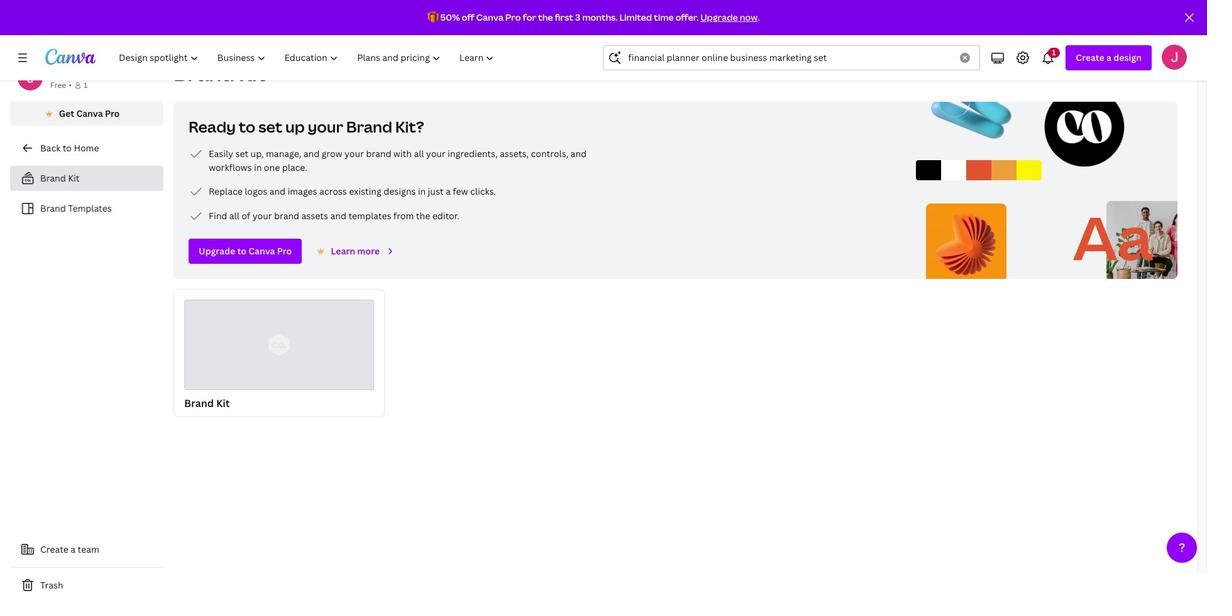 Task type: vqa. For each thing, say whether or not it's contained in the screenshot.
GRADE 4 at the left of the page
no



Task type: describe. For each thing, give the bounding box(es) containing it.
get canva pro button
[[10, 102, 163, 126]]

few
[[453, 185, 468, 197]]

canva inside 'button'
[[248, 245, 275, 257]]

design
[[1114, 52, 1142, 63]]

brand for brand kit button
[[184, 397, 214, 411]]

back to home
[[40, 142, 99, 154]]

brand kit for brand kit link
[[40, 172, 80, 184]]

and right logos
[[269, 185, 285, 197]]

in inside easily set up, manage, and grow your brand with all your ingredients, assets, controls, and workflows in one place.
[[254, 162, 262, 174]]

up
[[285, 116, 305, 137]]

1 vertical spatial brand
[[274, 210, 299, 222]]

learn
[[331, 245, 355, 257]]

create a design
[[1076, 52, 1142, 63]]

Search search field
[[628, 46, 953, 70]]

🎁 50% off canva pro for the first 3 months. limited time offer. upgrade now .
[[427, 11, 760, 23]]

one
[[264, 162, 280, 174]]

free
[[50, 80, 66, 91]]

brand kit button
[[174, 289, 385, 417]]

all inside easily set up, manage, and grow your brand with all your ingredients, assets, controls, and workflows in one place.
[[414, 148, 424, 160]]

logos
[[245, 185, 267, 197]]

1 vertical spatial all
[[229, 210, 239, 222]]

up,
[[251, 148, 264, 160]]

assets
[[301, 210, 328, 222]]

first
[[555, 11, 573, 23]]

now
[[740, 11, 758, 23]]

months.
[[582, 11, 618, 23]]

images
[[288, 185, 317, 197]]

kit for brand kit link
[[68, 172, 80, 184]]

of
[[242, 210, 250, 222]]

upgrade to canva pro button
[[189, 239, 302, 264]]

and right assets
[[330, 210, 346, 222]]

your right with
[[426, 148, 446, 160]]

find all of your brand assets and templates from the editor.
[[209, 210, 459, 222]]

to for back
[[63, 142, 72, 154]]

time
[[654, 11, 674, 23]]

brand for brand kit link
[[40, 172, 66, 184]]

templates
[[349, 210, 391, 222]]

get canva pro
[[59, 108, 120, 119]]

across
[[319, 185, 347, 197]]

brand for brand templates link
[[40, 202, 66, 214]]

brand templates
[[40, 202, 112, 214]]

templates
[[68, 202, 112, 214]]

50%
[[440, 11, 460, 23]]

brand kit link
[[10, 166, 163, 191]]

your right of
[[253, 210, 272, 222]]

1 horizontal spatial a
[[446, 185, 451, 197]]

a for design
[[1107, 52, 1112, 63]]

pro inside button
[[105, 108, 120, 119]]

from
[[393, 210, 414, 222]]

to for upgrade
[[237, 245, 246, 257]]

get
[[59, 108, 74, 119]]

🎁
[[427, 11, 439, 23]]

back to home link
[[10, 136, 163, 161]]

brand inside easily set up, manage, and grow your brand with all your ingredients, assets, controls, and workflows in one place.
[[366, 148, 391, 160]]

0 horizontal spatial the
[[416, 210, 430, 222]]

canva inside button
[[76, 108, 103, 119]]

off
[[462, 11, 474, 23]]

personal
[[50, 66, 88, 78]]

a for team
[[71, 544, 76, 556]]

ingredients,
[[448, 148, 498, 160]]

assets,
[[500, 148, 529, 160]]

.
[[758, 11, 760, 23]]

0 vertical spatial upgrade
[[700, 11, 738, 23]]

2 horizontal spatial kit
[[239, 60, 266, 87]]

and right controls,
[[571, 148, 587, 160]]

replace
[[209, 185, 243, 197]]

your right grow
[[344, 148, 364, 160]]

0 vertical spatial set
[[258, 116, 282, 137]]



Task type: locate. For each thing, give the bounding box(es) containing it.
with
[[393, 148, 412, 160]]

0 vertical spatial pro
[[505, 11, 521, 23]]

1 vertical spatial canva
[[76, 108, 103, 119]]

kit?
[[395, 116, 424, 137]]

1 horizontal spatial all
[[414, 148, 424, 160]]

0 horizontal spatial in
[[254, 162, 262, 174]]

just
[[428, 185, 444, 197]]

1 horizontal spatial upgrade
[[700, 11, 738, 23]]

kit
[[239, 60, 266, 87], [68, 172, 80, 184], [216, 397, 230, 411]]

create inside button
[[40, 544, 68, 556]]

a left team
[[71, 544, 76, 556]]

0 horizontal spatial brand
[[274, 210, 299, 222]]

set left up
[[258, 116, 282, 137]]

brand left assets
[[274, 210, 299, 222]]

limited
[[620, 11, 652, 23]]

brand left with
[[366, 148, 391, 160]]

2 vertical spatial to
[[237, 245, 246, 257]]

ready
[[189, 116, 236, 137]]

and left grow
[[303, 148, 319, 160]]

1 vertical spatial brand kit
[[40, 172, 80, 184]]

easily
[[209, 148, 233, 160]]

brand
[[366, 148, 391, 160], [274, 210, 299, 222]]

a left few
[[446, 185, 451, 197]]

workflows
[[209, 162, 252, 174]]

3
[[575, 11, 580, 23]]

upgrade
[[700, 11, 738, 23], [199, 245, 235, 257]]

a
[[1107, 52, 1112, 63], [446, 185, 451, 197], [71, 544, 76, 556]]

1 vertical spatial create
[[40, 544, 68, 556]]

to right "back"
[[63, 142, 72, 154]]

manage,
[[266, 148, 301, 160]]

1 vertical spatial a
[[446, 185, 451, 197]]

create inside dropdown button
[[1076, 52, 1104, 63]]

brand
[[174, 60, 235, 87], [346, 116, 392, 137], [40, 172, 66, 184], [40, 202, 66, 214], [184, 397, 214, 411]]

1
[[84, 80, 88, 91]]

brand kit for brand kit button
[[184, 397, 230, 411]]

0 horizontal spatial set
[[235, 148, 248, 160]]

0 vertical spatial to
[[239, 116, 255, 137]]

None search field
[[603, 45, 980, 70]]

2 vertical spatial a
[[71, 544, 76, 556]]

to
[[239, 116, 255, 137], [63, 142, 72, 154], [237, 245, 246, 257]]

the right from
[[416, 210, 430, 222]]

0 vertical spatial in
[[254, 162, 262, 174]]

1 vertical spatial in
[[418, 185, 426, 197]]

1 horizontal spatial pro
[[277, 245, 292, 257]]

a inside create a design dropdown button
[[1107, 52, 1112, 63]]

create a team button
[[10, 538, 163, 563]]

1 vertical spatial the
[[416, 210, 430, 222]]

canva down of
[[248, 245, 275, 257]]

a left design
[[1107, 52, 1112, 63]]

to up up,
[[239, 116, 255, 137]]

upgrade inside upgrade to canva pro 'button'
[[199, 245, 235, 257]]

2 horizontal spatial canva
[[476, 11, 504, 23]]

1 horizontal spatial kit
[[216, 397, 230, 411]]

pro left for
[[505, 11, 521, 23]]

top level navigation element
[[111, 45, 505, 70]]

1 vertical spatial kit
[[68, 172, 80, 184]]

1 vertical spatial to
[[63, 142, 72, 154]]

the right for
[[538, 11, 553, 23]]

upgrade down find
[[199, 245, 235, 257]]

upgrade left now
[[700, 11, 738, 23]]

0 vertical spatial create
[[1076, 52, 1104, 63]]

0 vertical spatial brand kit
[[174, 60, 266, 87]]

0 horizontal spatial pro
[[105, 108, 120, 119]]

2 horizontal spatial a
[[1107, 52, 1112, 63]]

in down up,
[[254, 162, 262, 174]]

create
[[1076, 52, 1104, 63], [40, 544, 68, 556]]

create for create a design
[[1076, 52, 1104, 63]]

•
[[69, 80, 72, 91]]

set left up,
[[235, 148, 248, 160]]

create left team
[[40, 544, 68, 556]]

1 horizontal spatial list
[[189, 146, 591, 224]]

2 vertical spatial pro
[[277, 245, 292, 257]]

0 horizontal spatial a
[[71, 544, 76, 556]]

set
[[258, 116, 282, 137], [235, 148, 248, 160]]

1 vertical spatial pro
[[105, 108, 120, 119]]

in left just
[[418, 185, 426, 197]]

0 horizontal spatial upgrade
[[199, 245, 235, 257]]

0 vertical spatial kit
[[239, 60, 266, 87]]

easily set up, manage, and grow your brand with all your ingredients, assets, controls, and workflows in one place.
[[209, 148, 587, 174]]

list
[[189, 146, 591, 224], [10, 166, 163, 221]]

set inside easily set up, manage, and grow your brand with all your ingredients, assets, controls, and workflows in one place.
[[235, 148, 248, 160]]

0 horizontal spatial all
[[229, 210, 239, 222]]

learn more
[[331, 245, 380, 257]]

pro left "learn"
[[277, 245, 292, 257]]

0 horizontal spatial canva
[[76, 108, 103, 119]]

pro
[[505, 11, 521, 23], [105, 108, 120, 119], [277, 245, 292, 257]]

brand templates link
[[10, 196, 163, 221]]

kit for brand kit button
[[216, 397, 230, 411]]

controls,
[[531, 148, 568, 160]]

your up grow
[[308, 116, 343, 137]]

home
[[74, 142, 99, 154]]

to for ready
[[239, 116, 255, 137]]

1 horizontal spatial in
[[418, 185, 426, 197]]

create left design
[[1076, 52, 1104, 63]]

find
[[209, 210, 227, 222]]

free •
[[50, 80, 72, 91]]

pro up back to home link
[[105, 108, 120, 119]]

2 vertical spatial brand kit
[[184, 397, 230, 411]]

in
[[254, 162, 262, 174], [418, 185, 426, 197]]

1 horizontal spatial the
[[538, 11, 553, 23]]

back
[[40, 142, 60, 154]]

create a design button
[[1066, 45, 1152, 70]]

1 horizontal spatial canva
[[248, 245, 275, 257]]

0 vertical spatial the
[[538, 11, 553, 23]]

0 vertical spatial brand
[[366, 148, 391, 160]]

0 horizontal spatial list
[[10, 166, 163, 221]]

list containing easily set up, manage, and grow your brand with all your ingredients, assets, controls, and workflows in one place.
[[189, 146, 591, 224]]

2 horizontal spatial pro
[[505, 11, 521, 23]]

create for create a team
[[40, 544, 68, 556]]

0 vertical spatial all
[[414, 148, 424, 160]]

your
[[308, 116, 343, 137], [344, 148, 364, 160], [426, 148, 446, 160], [253, 210, 272, 222]]

upgrade now button
[[700, 11, 758, 23]]

all right with
[[414, 148, 424, 160]]

0 horizontal spatial kit
[[68, 172, 80, 184]]

2 vertical spatial canva
[[248, 245, 275, 257]]

brand kit
[[174, 60, 266, 87], [40, 172, 80, 184], [184, 397, 230, 411]]

1 horizontal spatial brand
[[366, 148, 391, 160]]

to down of
[[237, 245, 246, 257]]

1 vertical spatial set
[[235, 148, 248, 160]]

create a team
[[40, 544, 99, 556]]

1 horizontal spatial create
[[1076, 52, 1104, 63]]

ready to set up your brand kit?
[[189, 116, 424, 137]]

team
[[78, 544, 99, 556]]

canva right get
[[76, 108, 103, 119]]

designs
[[384, 185, 416, 197]]

replace logos and images across existing designs in just a few clicks.
[[209, 185, 496, 197]]

place.
[[282, 162, 307, 174]]

james peterson image
[[1162, 45, 1187, 70]]

upgrade to canva pro
[[199, 245, 292, 257]]

brand kit inside button
[[184, 397, 230, 411]]

trash
[[40, 580, 63, 592]]

2 vertical spatial kit
[[216, 397, 230, 411]]

a inside create a team button
[[71, 544, 76, 556]]

all
[[414, 148, 424, 160], [229, 210, 239, 222]]

1 horizontal spatial set
[[258, 116, 282, 137]]

clicks.
[[470, 185, 496, 197]]

canva
[[476, 11, 504, 23], [76, 108, 103, 119], [248, 245, 275, 257]]

canva right off
[[476, 11, 504, 23]]

learn more button
[[311, 240, 399, 262]]

0 vertical spatial canva
[[476, 11, 504, 23]]

editor.
[[432, 210, 459, 222]]

list containing brand kit
[[10, 166, 163, 221]]

brand inside button
[[184, 397, 214, 411]]

more
[[357, 245, 380, 257]]

and
[[303, 148, 319, 160], [571, 148, 587, 160], [269, 185, 285, 197], [330, 210, 346, 222]]

kit inside button
[[216, 397, 230, 411]]

grow
[[322, 148, 342, 160]]

0 horizontal spatial create
[[40, 544, 68, 556]]

all left of
[[229, 210, 239, 222]]

trash link
[[10, 573, 163, 599]]

pro inside 'button'
[[277, 245, 292, 257]]

the
[[538, 11, 553, 23], [416, 210, 430, 222]]

existing
[[349, 185, 381, 197]]

0 vertical spatial a
[[1107, 52, 1112, 63]]

to inside 'button'
[[237, 245, 246, 257]]

offer.
[[676, 11, 699, 23]]

1 vertical spatial upgrade
[[199, 245, 235, 257]]

for
[[523, 11, 536, 23]]



